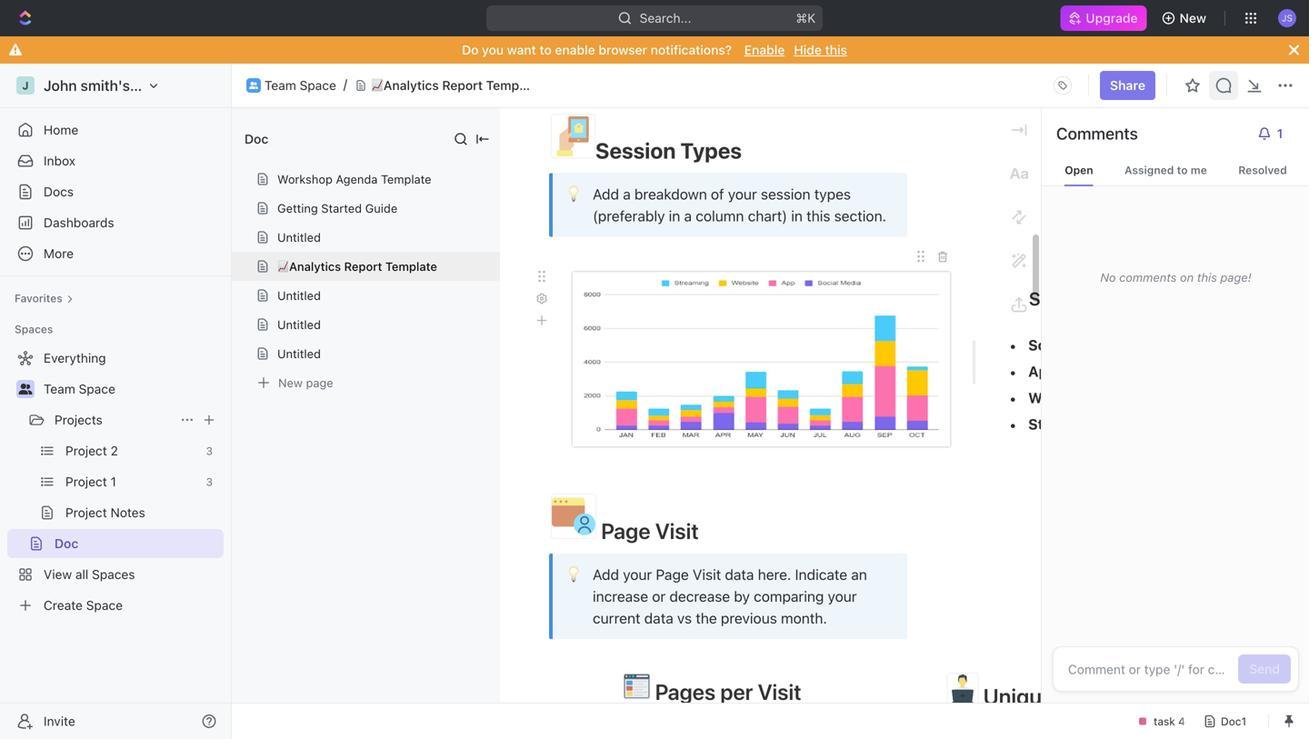 Task type: vqa. For each thing, say whether or not it's contained in the screenshot.
Search tasks... text field at bottom
no



Task type: describe. For each thing, give the bounding box(es) containing it.
breakdown
[[635, 186, 707, 203]]

⌘k
[[796, 10, 816, 25]]

1 vertical spatial 📈analytics report template
[[277, 260, 437, 273]]

more
[[44, 246, 74, 261]]

0 vertical spatial types
[[681, 138, 742, 163]]

visitors
[[1059, 684, 1134, 710]]

team for user group image
[[44, 382, 75, 397]]

unique visitors
[[979, 684, 1134, 710]]

project 1 link
[[65, 467, 199, 497]]

more button
[[7, 239, 224, 268]]

section.
[[835, 208, 887, 225]]

send button
[[1239, 655, 1291, 684]]

previous
[[721, 610, 777, 627]]

visit inside add your page visit data here. indicate an increase or decrease by comparing your current data vs the previous month.
[[693, 566, 721, 584]]

2 vertical spatial template
[[385, 260, 437, 273]]

0 vertical spatial doc
[[245, 131, 269, 146]]

page!
[[1221, 271, 1252, 284]]

1 horizontal spatial a
[[684, 208, 692, 225]]

this inside the add a breakdown of your session types (preferably in a column chart) in this section.
[[807, 208, 831, 225]]

1 inside project 1 link
[[111, 474, 116, 489]]

favorites button
[[7, 287, 81, 309]]

page
[[306, 376, 333, 390]]

1 button
[[1250, 119, 1296, 148]]

by
[[734, 588, 750, 605]]

social
[[1029, 336, 1072, 354]]

0 vertical spatial visit
[[655, 519, 699, 544]]

upgrade link
[[1061, 5, 1147, 31]]

0 vertical spatial 📈analytics
[[371, 78, 439, 93]]

0 horizontal spatial data
[[645, 610, 674, 627]]

favorites
[[15, 292, 63, 305]]

page visit
[[597, 519, 699, 544]]

indicate
[[795, 566, 848, 584]]

upgrade
[[1086, 10, 1138, 25]]

view all spaces
[[44, 567, 135, 582]]

chart)
[[748, 208, 788, 225]]

streaming
[[1029, 416, 1102, 433]]

comments
[[1057, 124, 1138, 143]]

hide
[[794, 42, 822, 57]]

john
[[44, 77, 77, 94]]

1 vertical spatial report
[[344, 260, 382, 273]]

project for project 2
[[65, 443, 107, 458]]

everything
[[44, 351, 106, 366]]

all
[[75, 567, 88, 582]]

0 vertical spatial spaces
[[15, 323, 53, 336]]

comments
[[1120, 271, 1177, 284]]

(preferably
[[593, 208, 665, 225]]

0 horizontal spatial session types
[[596, 138, 742, 163]]

0 vertical spatial a
[[623, 186, 631, 203]]

1 untitled from the top
[[277, 231, 321, 244]]

view all spaces link
[[7, 560, 220, 589]]

new for new page
[[278, 376, 303, 390]]

new page
[[278, 376, 333, 390]]

inbox link
[[7, 146, 224, 176]]

3 for 2
[[206, 445, 213, 457]]

1 vertical spatial types
[[1099, 288, 1150, 309]]

2
[[111, 443, 118, 458]]

unique
[[984, 684, 1054, 710]]

vs
[[677, 610, 692, 627]]

social media app website - streaming -
[[1029, 336, 1122, 433]]

media
[[1075, 336, 1118, 354]]

pages
[[655, 680, 716, 705]]

team for user group icon
[[265, 78, 296, 93]]

1 vertical spatial template
[[381, 172, 432, 186]]

want
[[507, 42, 536, 57]]

2 vertical spatial this
[[1198, 271, 1218, 284]]

project 1
[[65, 474, 116, 489]]

decrease
[[670, 588, 730, 605]]

tree inside sidebar navigation
[[7, 344, 224, 620]]

increase
[[593, 588, 649, 605]]

session
[[761, 186, 811, 203]]

0 horizontal spatial session
[[596, 138, 676, 163]]

current
[[593, 610, 641, 627]]

projects
[[55, 412, 103, 427]]

1 horizontal spatial data
[[725, 566, 754, 584]]

project for project notes
[[65, 505, 107, 520]]

add your page visit data here. indicate an increase or decrease by comparing your current data vs the previous month.
[[593, 566, 871, 627]]

project notes link
[[65, 498, 220, 527]]

app
[[1029, 363, 1057, 380]]

create space link
[[7, 591, 220, 620]]

1 vertical spatial 📈analytics
[[277, 260, 341, 273]]

0 vertical spatial -
[[1089, 389, 1096, 406]]

or
[[652, 588, 666, 605]]

comparing
[[754, 588, 824, 605]]

share
[[1110, 78, 1146, 93]]

assigned
[[1125, 164, 1174, 176]]

create
[[44, 598, 83, 613]]

dashboards
[[44, 215, 114, 230]]

team space link for user group image
[[44, 375, 220, 404]]

here.
[[758, 566, 792, 584]]

open
[[1065, 164, 1094, 176]]

notifications?
[[651, 42, 732, 57]]

invite
[[44, 714, 75, 729]]

per
[[721, 680, 753, 705]]

doc link
[[55, 529, 220, 558]]

an
[[852, 566, 867, 584]]

team space for user group icon
[[265, 78, 336, 93]]

home
[[44, 122, 78, 137]]



Task type: locate. For each thing, give the bounding box(es) containing it.
add for add a breakdown of your session types (preferably in a column chart) in this section.
[[593, 186, 619, 203]]

data
[[725, 566, 754, 584], [645, 610, 674, 627]]

types down no
[[1099, 288, 1150, 309]]

me
[[1191, 164, 1208, 176]]

doc
[[245, 131, 269, 146], [55, 536, 78, 551]]

2 horizontal spatial your
[[828, 588, 857, 605]]

0 horizontal spatial 📈analytics
[[277, 260, 341, 273]]

inbox
[[44, 153, 76, 168]]

1 vertical spatial team space
[[44, 382, 115, 397]]

2 vertical spatial project
[[65, 505, 107, 520]]

j
[[22, 79, 29, 92]]

report
[[442, 78, 483, 93], [344, 260, 382, 273]]

project left 2
[[65, 443, 107, 458]]

add a breakdown of your session types (preferably in a column chart) in this section.
[[593, 186, 887, 225]]

team space inside sidebar navigation
[[44, 382, 115, 397]]

1 horizontal spatial 1
[[1278, 126, 1284, 141]]

in down session
[[791, 208, 803, 225]]

1 horizontal spatial team
[[265, 78, 296, 93]]

0 vertical spatial data
[[725, 566, 754, 584]]

space down view all spaces link
[[86, 598, 123, 613]]

team space link right user group icon
[[265, 78, 336, 93]]

add up the 'increase'
[[593, 566, 619, 584]]

add up (preferably
[[593, 186, 619, 203]]

1 horizontal spatial -
[[1105, 416, 1112, 433]]

new right upgrade
[[1180, 10, 1207, 25]]

0 vertical spatial 💡
[[566, 184, 582, 204]]

to left me
[[1177, 164, 1188, 176]]

1 vertical spatial team
[[44, 382, 75, 397]]

report down guide
[[344, 260, 382, 273]]

space down everything link
[[79, 382, 115, 397]]

template
[[486, 78, 542, 93], [381, 172, 432, 186], [385, 260, 437, 273]]

1 horizontal spatial in
[[791, 208, 803, 225]]

project 2 link
[[65, 437, 199, 466]]

💡 for add a breakdown of your session types (preferably in a column chart) in this section.
[[566, 184, 582, 204]]

project notes
[[65, 505, 145, 520]]

a down breakdown
[[684, 208, 692, 225]]

2 vertical spatial your
[[828, 588, 857, 605]]

1 horizontal spatial team space
[[265, 78, 336, 93]]

1 horizontal spatial types
[[1099, 288, 1150, 309]]

1 vertical spatial space
[[79, 382, 115, 397]]

1 inside 1 dropdown button
[[1278, 126, 1284, 141]]

getting
[[277, 201, 318, 215]]

- right "website" at the right bottom of page
[[1089, 389, 1096, 406]]

1 horizontal spatial spaces
[[92, 567, 135, 582]]

1 vertical spatial spaces
[[92, 567, 135, 582]]

1 vertical spatial your
[[623, 566, 652, 584]]

3 right project 2 link
[[206, 445, 213, 457]]

project 2
[[65, 443, 118, 458]]

1 vertical spatial 💡
[[566, 565, 582, 585]]

browser
[[599, 42, 648, 57]]

project inside project 1 link
[[65, 474, 107, 489]]

you
[[482, 42, 504, 57]]

spaces
[[15, 323, 53, 336], [92, 567, 135, 582]]

team space link for user group icon
[[265, 78, 336, 93]]

1 vertical spatial visit
[[693, 566, 721, 584]]

- right "streaming"
[[1105, 416, 1112, 433]]

page inside add your page visit data here. indicate an increase or decrease by comparing your current data vs the previous month.
[[656, 566, 689, 584]]

types
[[681, 138, 742, 163], [1099, 288, 1150, 309]]

smith's
[[81, 77, 130, 94]]

enable
[[745, 42, 785, 57]]

2 project from the top
[[65, 474, 107, 489]]

0 vertical spatial page
[[601, 519, 651, 544]]

your right the of
[[728, 186, 757, 203]]

template down guide
[[385, 260, 437, 273]]

0 horizontal spatial 1
[[111, 474, 116, 489]]

john smith's workspace, , element
[[16, 76, 35, 95]]

3 for 1
[[206, 476, 213, 488]]

1 vertical spatial this
[[807, 208, 831, 225]]

session up social
[[1030, 288, 1095, 309]]

started
[[321, 201, 362, 215]]

dropdown menu image
[[1049, 71, 1078, 100]]

1 vertical spatial doc
[[55, 536, 78, 551]]

0 vertical spatial your
[[728, 186, 757, 203]]

1 vertical spatial data
[[645, 610, 674, 627]]

space
[[300, 78, 336, 93], [79, 382, 115, 397], [86, 598, 123, 613]]

tree
[[7, 344, 224, 620]]

team
[[265, 78, 296, 93], [44, 382, 75, 397]]

3
[[206, 445, 213, 457], [206, 476, 213, 488]]

1 add from the top
[[593, 186, 619, 203]]

1 vertical spatial page
[[656, 566, 689, 584]]

this
[[825, 42, 848, 57], [807, 208, 831, 225], [1198, 271, 1218, 284]]

1 horizontal spatial new
[[1180, 10, 1207, 25]]

3 untitled from the top
[[277, 318, 321, 331]]

0 vertical spatial add
[[593, 186, 619, 203]]

docs
[[44, 184, 74, 199]]

1 project from the top
[[65, 443, 107, 458]]

tree containing everything
[[7, 344, 224, 620]]

website
[[1029, 389, 1086, 406]]

1 horizontal spatial 📈analytics
[[371, 78, 439, 93]]

add
[[593, 186, 619, 203], [593, 566, 619, 584]]

2 vertical spatial visit
[[758, 680, 802, 705]]

session types
[[596, 138, 742, 163], [1030, 288, 1150, 309]]

1 💡 from the top
[[566, 184, 582, 204]]

agenda
[[336, 172, 378, 186]]

a
[[623, 186, 631, 203], [684, 208, 692, 225]]

enable
[[555, 42, 595, 57]]

column
[[696, 208, 744, 225]]

visit up decrease
[[693, 566, 721, 584]]

1 vertical spatial 1
[[111, 474, 116, 489]]

0 vertical spatial 3
[[206, 445, 213, 457]]

types
[[815, 186, 851, 203]]

workspace
[[134, 77, 209, 94]]

1 horizontal spatial session
[[1030, 288, 1095, 309]]

0 vertical spatial report
[[442, 78, 483, 93]]

dashboards link
[[7, 208, 224, 237]]

in down breakdown
[[669, 208, 681, 225]]

3 up project notes link
[[206, 476, 213, 488]]

project inside project notes link
[[65, 505, 107, 520]]

2 add from the top
[[593, 566, 619, 584]]

1 horizontal spatial your
[[728, 186, 757, 203]]

📈analytics report template
[[371, 78, 542, 93], [277, 260, 437, 273]]

workshop
[[277, 172, 333, 186]]

no
[[1101, 271, 1116, 284]]

project down project 2
[[65, 474, 107, 489]]

0 horizontal spatial a
[[623, 186, 631, 203]]

to
[[540, 42, 552, 57], [1177, 164, 1188, 176]]

1 up resolved
[[1278, 126, 1284, 141]]

team inside sidebar navigation
[[44, 382, 75, 397]]

user group image
[[19, 384, 32, 395]]

on
[[1180, 271, 1194, 284]]

template down want
[[486, 78, 542, 93]]

team space right user group icon
[[265, 78, 336, 93]]

0 vertical spatial project
[[65, 443, 107, 458]]

your down 'an'
[[828, 588, 857, 605]]

1 vertical spatial 3
[[206, 476, 213, 488]]

0 horizontal spatial -
[[1089, 389, 1096, 406]]

of
[[711, 186, 724, 203]]

page up the 'increase'
[[601, 519, 651, 544]]

0 horizontal spatial doc
[[55, 536, 78, 551]]

0 vertical spatial template
[[486, 78, 542, 93]]

0 vertical spatial 1
[[1278, 126, 1284, 141]]

1 3 from the top
[[206, 445, 213, 457]]

📈analytics
[[371, 78, 439, 93], [277, 260, 341, 273]]

this right 'on'
[[1198, 271, 1218, 284]]

resolved
[[1239, 164, 1288, 176]]

0 horizontal spatial team
[[44, 382, 75, 397]]

2 in from the left
[[791, 208, 803, 225]]

team space link
[[265, 78, 336, 93], [44, 375, 220, 404]]

page up or
[[656, 566, 689, 584]]

this down "types" on the right top of page
[[807, 208, 831, 225]]

💡 for add your page visit data here. indicate an increase or decrease by comparing your current data vs the previous month.
[[566, 565, 582, 585]]

0 vertical spatial new
[[1180, 10, 1207, 25]]

session types down no
[[1030, 288, 1150, 309]]

team right user group icon
[[265, 78, 296, 93]]

1 horizontal spatial team space link
[[265, 78, 336, 93]]

0 horizontal spatial page
[[601, 519, 651, 544]]

this right hide
[[825, 42, 848, 57]]

0 vertical spatial 📈analytics report template
[[371, 78, 542, 93]]

view
[[44, 567, 72, 582]]

project
[[65, 443, 107, 458], [65, 474, 107, 489], [65, 505, 107, 520]]

spaces up create space link
[[92, 567, 135, 582]]

the
[[696, 610, 717, 627]]

1 vertical spatial add
[[593, 566, 619, 584]]

guide
[[365, 201, 398, 215]]

0 vertical spatial team space link
[[265, 78, 336, 93]]

create space
[[44, 598, 123, 613]]

visit
[[655, 519, 699, 544], [693, 566, 721, 584], [758, 680, 802, 705]]

0 horizontal spatial team space link
[[44, 375, 220, 404]]

0 horizontal spatial your
[[623, 566, 652, 584]]

doc up view
[[55, 536, 78, 551]]

0 vertical spatial space
[[300, 78, 336, 93]]

page
[[601, 519, 651, 544], [656, 566, 689, 584]]

0 horizontal spatial report
[[344, 260, 382, 273]]

2 untitled from the top
[[277, 289, 321, 302]]

report down the do
[[442, 78, 483, 93]]

2 💡 from the top
[[566, 565, 582, 585]]

project for project 1
[[65, 474, 107, 489]]

space for user group icon
[[300, 78, 336, 93]]

to right want
[[540, 42, 552, 57]]

do
[[462, 42, 479, 57]]

space for user group image
[[79, 382, 115, 397]]

add inside the add a breakdown of your session types (preferably in a column chart) in this section.
[[593, 186, 619, 203]]

sidebar navigation
[[0, 64, 236, 739]]

projects link
[[55, 406, 173, 435]]

📈analytics report template down started
[[277, 260, 437, 273]]

1 vertical spatial -
[[1105, 416, 1112, 433]]

doc inside sidebar navigation
[[55, 536, 78, 551]]

new for new
[[1180, 10, 1207, 25]]

1 horizontal spatial doc
[[245, 131, 269, 146]]

0 horizontal spatial team space
[[44, 382, 115, 397]]

session types up breakdown
[[596, 138, 742, 163]]

1 vertical spatial project
[[65, 474, 107, 489]]

team space for user group image
[[44, 382, 115, 397]]

search...
[[640, 10, 692, 25]]

docs link
[[7, 177, 224, 206]]

add inside add your page visit data here. indicate an increase or decrease by comparing your current data vs the previous month.
[[593, 566, 619, 584]]

2 vertical spatial space
[[86, 598, 123, 613]]

1 vertical spatial session types
[[1030, 288, 1150, 309]]

new inside new button
[[1180, 10, 1207, 25]]

your up the 'increase'
[[623, 566, 652, 584]]

0 horizontal spatial spaces
[[15, 323, 53, 336]]

no comments on this page!
[[1101, 271, 1252, 284]]

month.
[[781, 610, 827, 627]]

home link
[[7, 116, 224, 145]]

team space link down everything link
[[44, 375, 220, 404]]

types up the of
[[681, 138, 742, 163]]

session up breakdown
[[596, 138, 676, 163]]

doc down user group icon
[[245, 131, 269, 146]]

1 vertical spatial new
[[278, 376, 303, 390]]

0 vertical spatial team
[[265, 78, 296, 93]]

visit right per at the bottom right of page
[[758, 680, 802, 705]]

0 horizontal spatial new
[[278, 376, 303, 390]]

0 vertical spatial team space
[[265, 78, 336, 93]]

add for add your page visit data here. indicate an increase or decrease by comparing your current data vs the previous month.
[[593, 566, 619, 584]]

everything link
[[7, 344, 220, 373]]

user group image
[[249, 82, 258, 89]]

1 in from the left
[[669, 208, 681, 225]]

team space
[[265, 78, 336, 93], [44, 382, 115, 397]]

space right user group icon
[[300, 78, 336, 93]]

data down or
[[645, 610, 674, 627]]

1 down 2
[[111, 474, 116, 489]]

1 vertical spatial team space link
[[44, 375, 220, 404]]

spaces inside tree
[[92, 567, 135, 582]]

spaces down favorites
[[15, 323, 53, 336]]

new button
[[1155, 4, 1218, 33]]

0 horizontal spatial to
[[540, 42, 552, 57]]

1
[[1278, 126, 1284, 141], [111, 474, 116, 489]]

your inside the add a breakdown of your session types (preferably in a column chart) in this section.
[[728, 186, 757, 203]]

js button
[[1273, 4, 1302, 33]]

0 vertical spatial this
[[825, 42, 848, 57]]

new
[[1180, 10, 1207, 25], [278, 376, 303, 390]]

📈analytics report template down the do
[[371, 78, 542, 93]]

new left page
[[278, 376, 303, 390]]

data up by
[[725, 566, 754, 584]]

send
[[1250, 662, 1281, 677]]

team space up projects
[[44, 382, 115, 397]]

a up (preferably
[[623, 186, 631, 203]]

0 vertical spatial to
[[540, 42, 552, 57]]

2 3 from the top
[[206, 476, 213, 488]]

project down 'project 1'
[[65, 505, 107, 520]]

4 untitled from the top
[[277, 347, 321, 361]]

js
[[1282, 13, 1293, 23]]

team right user group image
[[44, 382, 75, 397]]

1 vertical spatial session
[[1030, 288, 1095, 309]]

1 horizontal spatial report
[[442, 78, 483, 93]]

0 horizontal spatial types
[[681, 138, 742, 163]]

1 horizontal spatial session types
[[1030, 288, 1150, 309]]

0 vertical spatial session types
[[596, 138, 742, 163]]

0 vertical spatial session
[[596, 138, 676, 163]]

workshop agenda template
[[277, 172, 432, 186]]

template up guide
[[381, 172, 432, 186]]

project inside project 2 link
[[65, 443, 107, 458]]

0 horizontal spatial in
[[669, 208, 681, 225]]

notes
[[111, 505, 145, 520]]

1 horizontal spatial page
[[656, 566, 689, 584]]

1 vertical spatial a
[[684, 208, 692, 225]]

3 project from the top
[[65, 505, 107, 520]]

visit up or
[[655, 519, 699, 544]]

1 vertical spatial to
[[1177, 164, 1188, 176]]

1 horizontal spatial to
[[1177, 164, 1188, 176]]



